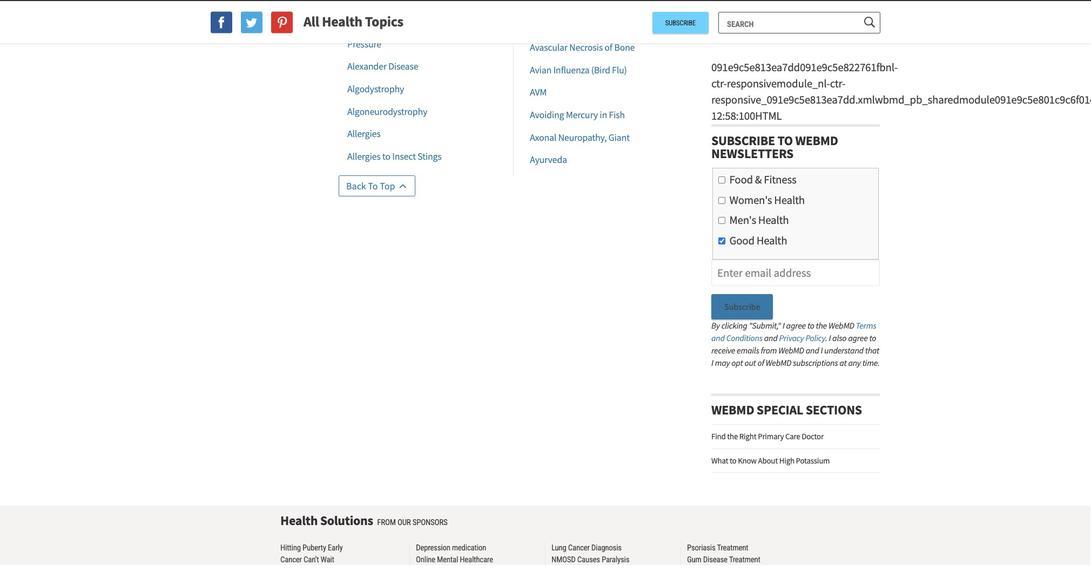 Task type: describe. For each thing, give the bounding box(es) containing it.
0 vertical spatial of
[[605, 41, 613, 53]]

mercury
[[566, 109, 598, 121]]

health for women's
[[775, 193, 805, 207]]

webmd up also
[[829, 321, 855, 331]]

polycystic
[[616, 4, 655, 17]]

with inside the aldosteronism with normal blood pressure
[[406, 24, 424, 36]]

early
[[328, 544, 343, 554]]

online mental healthcare link
[[416, 556, 493, 566]]

puberty
[[303, 544, 326, 554]]

health up hitting at the bottom of the page
[[281, 513, 318, 530]]

allergies to insect stings
[[348, 150, 442, 163]]

lung cancer diagnosis nmosd causes paralysis
[[552, 544, 630, 566]]

avoiding mercury in fish
[[530, 109, 625, 121]]

terms
[[856, 321, 877, 331]]

webmd down privacy
[[779, 345, 805, 356]]

fitness
[[764, 172, 797, 187]]

"submit,"
[[749, 321, 782, 331]]

terms and conditions
[[712, 321, 877, 344]]

depression medication online mental healthcare
[[416, 544, 493, 566]]

wait
[[321, 556, 334, 566]]

healthcare
[[460, 556, 493, 566]]

to for newsletters
[[778, 133, 793, 149]]

psoriasis treatment link
[[688, 544, 749, 554]]

kidney
[[530, 18, 558, 31]]

. i also agree to receive emails from webmd and i understand that i may opt out of webmd subscriptions at any time.
[[712, 333, 880, 368]]

men's
[[730, 213, 757, 228]]

to up policy
[[808, 321, 815, 331]]

subscribe button
[[712, 295, 774, 320]]

subscribe for subscribe button
[[725, 302, 761, 313]]

find
[[712, 432, 726, 442]]

mental
[[437, 556, 458, 566]]

cancer inside lung cancer diagnosis nmosd causes paralysis
[[569, 544, 590, 554]]

(bird
[[592, 64, 611, 76]]

webmd down from
[[766, 358, 792, 368]]

health for men's
[[759, 213, 789, 228]]

gum disease treatment link
[[688, 556, 761, 566]]

0 vertical spatial the
[[816, 321, 828, 331]]

neuropathy,
[[559, 131, 607, 144]]

1 vertical spatial treatment
[[729, 556, 761, 566]]

subscribe to webmd newsletters
[[712, 133, 839, 162]]

food & fitness
[[730, 172, 797, 187]]

men's health
[[730, 213, 789, 228]]

necrosis
[[570, 41, 603, 53]]

good health
[[730, 233, 788, 248]]

emails
[[737, 345, 760, 356]]

out
[[745, 358, 756, 368]]

avoiding
[[530, 109, 564, 121]]

alexander disease
[[348, 60, 419, 73]]

what to know about high potassium link
[[712, 456, 830, 466]]

ayurveda link
[[530, 154, 567, 166]]

i up the subscriptions
[[821, 345, 823, 356]]

migraine
[[796, 17, 824, 28]]

that
[[866, 345, 880, 356]]

avascular necrosis of bone
[[530, 41, 635, 53]]

avascular
[[530, 41, 568, 53]]

can't
[[304, 556, 319, 566]]

food
[[730, 172, 753, 187]]

giant
[[609, 131, 630, 144]]

gum
[[688, 556, 702, 566]]

sections
[[806, 402, 863, 419]]

health for all
[[322, 12, 363, 30]]

opt
[[732, 358, 743, 368]]

cancer can't wait link
[[281, 556, 334, 566]]

high
[[780, 456, 795, 466]]

allergies to insect stings link
[[348, 150, 442, 163]]

axonal neuropathy, giant
[[530, 131, 630, 144]]

primary
[[758, 432, 784, 442]]

lung
[[552, 544, 567, 554]]

health for good
[[757, 233, 788, 248]]

hitting puberty early link
[[281, 544, 343, 554]]

ald
[[348, 1, 363, 14]]

for
[[727, 17, 736, 28]]

topics
[[365, 12, 404, 30]]

good
[[730, 233, 755, 248]]

in
[[600, 109, 608, 121]]

find the right primary care doctor link
[[712, 432, 824, 442]]

aldosteronism with normal blood pressure link
[[348, 24, 481, 50]]

paralysis
[[602, 556, 630, 566]]

depression
[[416, 544, 451, 554]]

avian influenza (bird flu) link
[[530, 64, 627, 76]]

agree inside . i also agree to receive emails from webmd and i understand that i may opt out of webmd subscriptions at any time.
[[849, 333, 868, 344]]

all health topics
[[304, 12, 404, 30]]

to for about
[[730, 456, 737, 466]]

policy
[[806, 333, 826, 344]]

blood
[[457, 24, 481, 36]]



Task type: locate. For each thing, give the bounding box(es) containing it.
Enter search terms text field
[[719, 12, 881, 34]]

health solutions
[[281, 513, 373, 530]]

influenza
[[554, 64, 590, 76]]

with right the better
[[780, 17, 795, 28]]

dominant
[[574, 4, 614, 17]]

know
[[738, 456, 757, 466]]

better
[[758, 17, 778, 28]]

0 vertical spatial subscribe
[[666, 19, 696, 27]]

1 vertical spatial agree
[[849, 333, 868, 344]]

0 vertical spatial agree
[[787, 321, 806, 331]]

.
[[826, 333, 828, 344]]

disease up avascular necrosis of bone link
[[559, 18, 589, 31]]

1 vertical spatial cancer
[[281, 556, 302, 566]]

1 horizontal spatial and
[[765, 333, 778, 344]]

with left normal
[[406, 24, 424, 36]]

health down men's health
[[757, 233, 788, 248]]

the right find
[[728, 432, 738, 442]]

autosomal dominant polycystic kidney disease link
[[530, 4, 655, 31]]

nmosd causes paralysis link
[[552, 556, 630, 566]]

to right what
[[730, 456, 737, 466]]

and down policy
[[806, 345, 820, 356]]

1 vertical spatial subscribe
[[712, 133, 776, 149]]

treatment
[[717, 544, 749, 554], [729, 556, 761, 566]]

to for stings
[[383, 150, 391, 163]]

allergies down allergies link
[[348, 150, 381, 163]]

1 vertical spatial of
[[758, 358, 765, 368]]

webmd up find
[[712, 402, 755, 419]]

subscribe for subscribe to webmd newsletters
[[712, 133, 776, 149]]

disease inside the psoriasis treatment gum disease treatment
[[704, 556, 728, 566]]

subscribe left tips
[[666, 19, 696, 27]]

care
[[786, 432, 801, 442]]

1 horizontal spatial cancer
[[569, 544, 590, 554]]

and inside . i also agree to receive emails from webmd and i understand that i may opt out of webmd subscriptions at any time.
[[806, 345, 820, 356]]

time.
[[863, 358, 880, 368]]

health down fitness
[[775, 193, 805, 207]]

1 horizontal spatial disease
[[559, 18, 589, 31]]

autosomal
[[530, 4, 573, 17]]

treatment down psoriasis treatment link
[[729, 556, 761, 566]]

disease down psoriasis treatment link
[[704, 556, 728, 566]]

0 vertical spatial allergies
[[348, 128, 381, 140]]

subscribe inside subscribe link
[[666, 19, 696, 27]]

health down "women's health"
[[759, 213, 789, 228]]

alexander
[[348, 60, 387, 73]]

to left insect
[[383, 150, 391, 163]]

normal
[[426, 24, 455, 36]]

0 vertical spatial cancer
[[569, 544, 590, 554]]

subscribe up clicking
[[725, 302, 761, 313]]

also
[[833, 333, 847, 344]]

subscribe inside subscribe button
[[725, 302, 761, 313]]

allergies for allergies to insect stings
[[348, 150, 381, 163]]

2 horizontal spatial disease
[[704, 556, 728, 566]]

by clicking "submit," i agree to the webmd
[[712, 321, 856, 331]]

disease inside autosomal dominant polycystic kidney disease
[[559, 18, 589, 31]]

1 horizontal spatial of
[[758, 358, 765, 368]]

None checkbox
[[719, 177, 726, 184]]

avoiding mercury in fish link
[[530, 109, 625, 121]]

terms and conditions link
[[712, 321, 877, 344]]

psoriasis
[[688, 544, 716, 554]]

aldosteronism with normal blood pressure
[[348, 24, 481, 50]]

1 allergies from the top
[[348, 128, 381, 140]]

fish
[[609, 109, 625, 121]]

subscribe up food on the top right of page
[[712, 133, 776, 149]]

back
[[346, 180, 366, 193]]

cancer up causes at bottom
[[569, 544, 590, 554]]

aldosteronism
[[348, 24, 404, 36]]

0 horizontal spatial of
[[605, 41, 613, 53]]

to up fitness
[[778, 133, 793, 149]]

and down by
[[712, 333, 725, 344]]

0 horizontal spatial the
[[728, 432, 738, 442]]

to inside subscribe to webmd newsletters
[[778, 133, 793, 149]]

about
[[759, 456, 778, 466]]

webmd up fitness
[[796, 133, 839, 149]]

the up .
[[816, 321, 828, 331]]

cancer
[[569, 544, 590, 554], [281, 556, 302, 566]]

i left the may
[[712, 358, 714, 368]]

cancer inside hitting puberty early cancer can't wait
[[281, 556, 302, 566]]

2 allergies from the top
[[348, 150, 381, 163]]

subscribe inside subscribe to webmd newsletters
[[712, 133, 776, 149]]

1 horizontal spatial with
[[780, 17, 795, 28]]

tips for living better with migraine
[[712, 17, 824, 28]]

health right all
[[322, 12, 363, 30]]

allergies for allergies link
[[348, 128, 381, 140]]

tips
[[712, 17, 725, 28]]

algodystrophy link
[[348, 83, 404, 95]]

disease
[[559, 18, 589, 31], [389, 60, 419, 73], [704, 556, 728, 566]]

doctor
[[802, 432, 824, 442]]

pressure
[[348, 38, 382, 50]]

all
[[304, 12, 319, 30]]

disease down the aldosteronism with normal blood pressure on the left of page
[[389, 60, 419, 73]]

right
[[740, 432, 757, 442]]

tips for living better with migraine link
[[712, 17, 824, 28]]

newsletters
[[712, 146, 794, 162]]

of inside . i also agree to receive emails from webmd and i understand that i may opt out of webmd subscriptions at any time.
[[758, 358, 765, 368]]

subscriptions
[[794, 358, 839, 368]]

online
[[416, 556, 436, 566]]

algodystrophy
[[348, 83, 404, 95]]

alexander disease link
[[348, 60, 419, 73]]

2 vertical spatial disease
[[704, 556, 728, 566]]

and inside terms and conditions
[[712, 333, 725, 344]]

back to top button
[[339, 176, 416, 197]]

special
[[757, 402, 804, 419]]

hitting
[[281, 544, 301, 554]]

1 vertical spatial the
[[728, 432, 738, 442]]

avascular necrosis of bone link
[[530, 41, 635, 53]]

2 horizontal spatial and
[[806, 345, 820, 356]]

0 horizontal spatial and
[[712, 333, 725, 344]]

1 horizontal spatial the
[[816, 321, 828, 331]]

avm link
[[530, 86, 547, 98]]

0 horizontal spatial cancer
[[281, 556, 302, 566]]

autosomal dominant polycystic kidney disease
[[530, 4, 655, 31]]

ald link
[[348, 1, 363, 14]]

subscribe for subscribe link
[[666, 19, 696, 27]]

avian
[[530, 64, 552, 76]]

top
[[380, 180, 395, 193]]

understand
[[825, 345, 864, 356]]

Enter email address email field
[[712, 260, 880, 287]]

flu)
[[612, 64, 627, 76]]

agree up and privacy policy
[[787, 321, 806, 331]]

i
[[783, 321, 785, 331], [829, 333, 831, 344], [821, 345, 823, 356], [712, 358, 714, 368]]

cancer down hitting at the bottom of the page
[[281, 556, 302, 566]]

of left bone
[[605, 41, 613, 53]]

allergies link
[[348, 128, 381, 140]]

0 horizontal spatial with
[[406, 24, 424, 36]]

2 vertical spatial subscribe
[[725, 302, 761, 313]]

any
[[849, 358, 861, 368]]

nmosd
[[552, 556, 576, 566]]

stings
[[418, 150, 442, 163]]

women's
[[730, 193, 773, 207]]

i right .
[[829, 333, 831, 344]]

allergies down the algoneurodystrophy link at the left top of the page
[[348, 128, 381, 140]]

to up that
[[870, 333, 877, 344]]

find the right primary care doctor
[[712, 432, 824, 442]]

0 vertical spatial treatment
[[717, 544, 749, 554]]

axonal neuropathy, giant link
[[530, 131, 630, 144]]

1 vertical spatial disease
[[389, 60, 419, 73]]

by
[[712, 321, 720, 331]]

0 horizontal spatial disease
[[389, 60, 419, 73]]

depression medication link
[[416, 544, 486, 554]]

webmd inside subscribe to webmd newsletters
[[796, 133, 839, 149]]

to
[[778, 133, 793, 149], [383, 150, 391, 163], [808, 321, 815, 331], [870, 333, 877, 344], [730, 456, 737, 466]]

agree down terms
[[849, 333, 868, 344]]

of right the out
[[758, 358, 765, 368]]

0 horizontal spatial agree
[[787, 321, 806, 331]]

may
[[715, 358, 730, 368]]

None checkbox
[[719, 197, 726, 204], [719, 217, 726, 224], [719, 238, 726, 245], [719, 197, 726, 204], [719, 217, 726, 224], [719, 238, 726, 245]]

to
[[368, 180, 378, 193]]

to inside . i also agree to receive emails from webmd and i understand that i may opt out of webmd subscriptions at any time.
[[870, 333, 877, 344]]

allergies
[[348, 128, 381, 140], [348, 150, 381, 163]]

0 vertical spatial disease
[[559, 18, 589, 31]]

i up privacy
[[783, 321, 785, 331]]

1 horizontal spatial agree
[[849, 333, 868, 344]]

1 vertical spatial allergies
[[348, 150, 381, 163]]

and privacy policy
[[763, 333, 826, 344]]

treatment up gum disease treatment link
[[717, 544, 749, 554]]

lung cancer diagnosis link
[[552, 544, 622, 554]]

and up from
[[765, 333, 778, 344]]

back to top
[[346, 180, 395, 193]]

ayurveda
[[530, 154, 567, 166]]

from
[[761, 345, 777, 356]]



Task type: vqa. For each thing, say whether or not it's contained in the screenshot.
"subscribe" to the middle
yes



